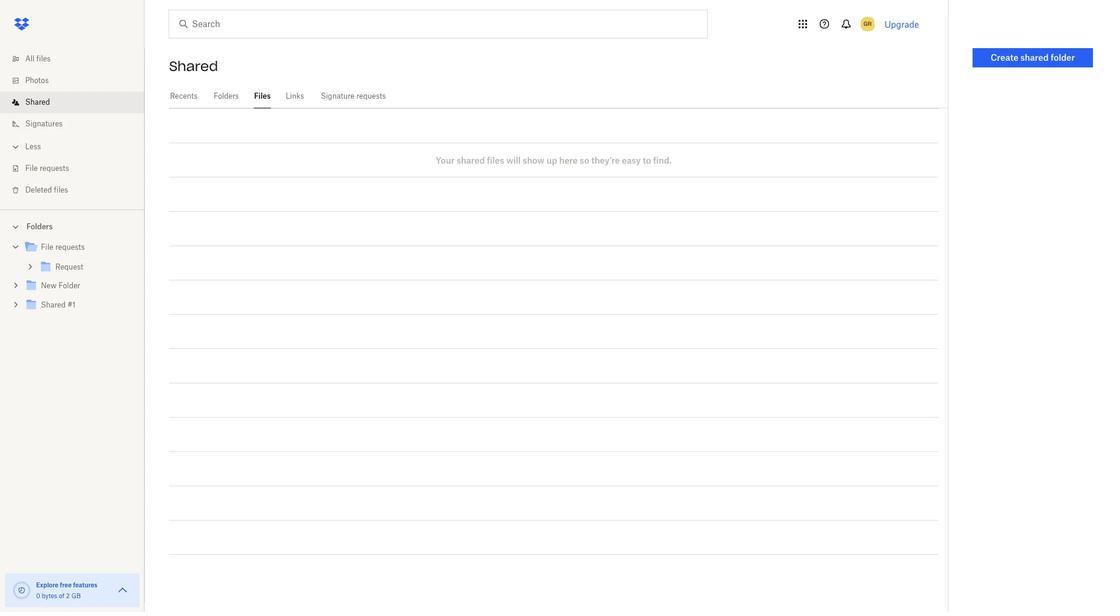 Task type: describe. For each thing, give the bounding box(es) containing it.
Search in folder "Dropbox" text field
[[192, 17, 683, 31]]

folders button
[[0, 217, 145, 235]]

2 horizontal spatial files
[[487, 155, 504, 165]]

photos
[[25, 76, 49, 85]]

folders link
[[213, 84, 240, 107]]

less image
[[10, 141, 22, 153]]

explore
[[36, 582, 59, 589]]

all files
[[25, 54, 51, 63]]

all files link
[[10, 48, 145, 70]]

new
[[41, 281, 57, 290]]

upgrade
[[885, 19, 919, 29]]

links
[[286, 92, 304, 101]]

0 vertical spatial shared
[[169, 58, 218, 75]]

here
[[559, 155, 578, 165]]

shared link
[[10, 92, 145, 113]]

new folder link
[[24, 278, 135, 294]]

signature requests
[[321, 92, 386, 101]]

files
[[254, 92, 271, 101]]

file requests inside list
[[25, 164, 69, 173]]

new folder
[[41, 281, 80, 290]]

links link
[[285, 84, 305, 107]]

requests inside list
[[40, 164, 69, 173]]

file requests inside group
[[41, 243, 85, 252]]

gb
[[71, 592, 81, 600]]

they're
[[592, 155, 620, 165]]

recents
[[170, 92, 198, 101]]

2
[[66, 592, 70, 600]]

create shared folder
[[991, 52, 1075, 63]]

signatures link
[[10, 113, 145, 135]]

bytes
[[42, 592, 57, 600]]

requests inside group
[[55, 243, 85, 252]]

folder
[[1051, 52, 1075, 63]]

so
[[580, 155, 590, 165]]

will
[[506, 155, 521, 165]]

photos link
[[10, 70, 145, 92]]

signature requests link
[[319, 84, 388, 107]]

shared #1
[[41, 300, 75, 309]]

folder
[[59, 281, 80, 290]]

shared inside group
[[41, 300, 66, 309]]

create
[[991, 52, 1019, 63]]

list containing all files
[[0, 41, 145, 210]]

free
[[60, 582, 72, 589]]

requests inside tab list
[[357, 92, 386, 101]]

quota usage element
[[12, 581, 31, 600]]

of
[[59, 592, 64, 600]]

shared list item
[[0, 92, 145, 113]]



Task type: locate. For each thing, give the bounding box(es) containing it.
gr
[[864, 20, 872, 28]]

file inside group
[[41, 243, 53, 252]]

find.
[[653, 155, 672, 165]]

0 horizontal spatial shared
[[457, 155, 485, 165]]

tab list containing recents
[[169, 84, 948, 108]]

deleted
[[25, 185, 52, 194]]

up
[[547, 155, 557, 165]]

less
[[25, 142, 41, 151]]

requests
[[357, 92, 386, 101], [40, 164, 69, 173], [55, 243, 85, 252]]

files right the all
[[36, 54, 51, 63]]

1 vertical spatial shared
[[457, 155, 485, 165]]

1 vertical spatial file requests link
[[24, 240, 135, 256]]

0 vertical spatial files
[[36, 54, 51, 63]]

1 vertical spatial file requests
[[41, 243, 85, 252]]

requests up deleted files
[[40, 164, 69, 173]]

1 vertical spatial file
[[41, 243, 53, 252]]

shared left the #1
[[41, 300, 66, 309]]

1 vertical spatial requests
[[40, 164, 69, 173]]

shared inside list item
[[25, 98, 50, 107]]

shared left folder
[[1021, 52, 1049, 63]]

all
[[25, 54, 35, 63]]

0 vertical spatial shared
[[1021, 52, 1049, 63]]

folders inside button
[[26, 222, 53, 231]]

requests right signature on the left of page
[[357, 92, 386, 101]]

file requests link
[[10, 158, 145, 179], [24, 240, 135, 256]]

create shared folder button
[[973, 48, 1093, 67]]

recents link
[[169, 84, 199, 107]]

files
[[36, 54, 51, 63], [487, 155, 504, 165], [54, 185, 68, 194]]

explore free features 0 bytes of 2 gb
[[36, 582, 97, 600]]

file requests up deleted files
[[25, 164, 69, 173]]

2 vertical spatial files
[[54, 185, 68, 194]]

file
[[25, 164, 38, 173], [41, 243, 53, 252]]

folders left files
[[214, 92, 239, 101]]

shared #1 link
[[24, 297, 135, 314]]

file requests
[[25, 164, 69, 173], [41, 243, 85, 252]]

deleted files
[[25, 185, 68, 194]]

requests up request
[[55, 243, 85, 252]]

1 horizontal spatial file
[[41, 243, 53, 252]]

files for deleted files
[[54, 185, 68, 194]]

0 horizontal spatial file
[[25, 164, 38, 173]]

features
[[73, 582, 97, 589]]

1 vertical spatial files
[[487, 155, 504, 165]]

show
[[523, 155, 545, 165]]

shared for your
[[457, 155, 485, 165]]

files for all files
[[36, 54, 51, 63]]

2 vertical spatial requests
[[55, 243, 85, 252]]

dropbox image
[[10, 12, 34, 36]]

shared right your
[[457, 155, 485, 165]]

file down folders button
[[41, 243, 53, 252]]

0 horizontal spatial folders
[[26, 222, 53, 231]]

files right deleted
[[54, 185, 68, 194]]

group
[[0, 235, 145, 324]]

file requests up request
[[41, 243, 85, 252]]

files left will
[[487, 155, 504, 165]]

files link
[[254, 84, 271, 107]]

0
[[36, 592, 40, 600]]

signatures
[[25, 119, 63, 128]]

1 horizontal spatial folders
[[214, 92, 239, 101]]

your shared files will show up here so they're easy to find.
[[436, 155, 672, 165]]

your
[[436, 155, 455, 165]]

request
[[55, 263, 83, 272]]

0 vertical spatial file requests link
[[10, 158, 145, 179]]

file inside list
[[25, 164, 38, 173]]

request link
[[39, 260, 135, 276]]

easy
[[622, 155, 641, 165]]

folders
[[214, 92, 239, 101], [26, 222, 53, 231]]

0 vertical spatial file requests
[[25, 164, 69, 173]]

signature
[[321, 92, 355, 101]]

shared for create
[[1021, 52, 1049, 63]]

group containing file requests
[[0, 235, 145, 324]]

folders down deleted
[[26, 222, 53, 231]]

shared
[[169, 58, 218, 75], [25, 98, 50, 107], [41, 300, 66, 309]]

0 vertical spatial folders
[[214, 92, 239, 101]]

0 vertical spatial file
[[25, 164, 38, 173]]

shared down photos
[[25, 98, 50, 107]]

0 horizontal spatial files
[[36, 54, 51, 63]]

file down less
[[25, 164, 38, 173]]

list
[[0, 41, 145, 210]]

tab list
[[169, 84, 948, 108]]

upgrade link
[[885, 19, 919, 29]]

1 vertical spatial shared
[[25, 98, 50, 107]]

shared up recents link
[[169, 58, 218, 75]]

shared
[[1021, 52, 1049, 63], [457, 155, 485, 165]]

#1
[[68, 300, 75, 309]]

deleted files link
[[10, 179, 145, 201]]

file requests link up request link in the top of the page
[[24, 240, 135, 256]]

1 horizontal spatial shared
[[1021, 52, 1049, 63]]

file requests link up deleted files
[[10, 158, 145, 179]]

to
[[643, 155, 651, 165]]

shared inside button
[[1021, 52, 1049, 63]]

1 vertical spatial folders
[[26, 222, 53, 231]]

0 vertical spatial requests
[[357, 92, 386, 101]]

2 vertical spatial shared
[[41, 300, 66, 309]]

1 horizontal spatial files
[[54, 185, 68, 194]]

file requests link inside group
[[24, 240, 135, 256]]

gr button
[[858, 14, 878, 34]]



Task type: vqa. For each thing, say whether or not it's contained in the screenshot.
rightmost "File"
yes



